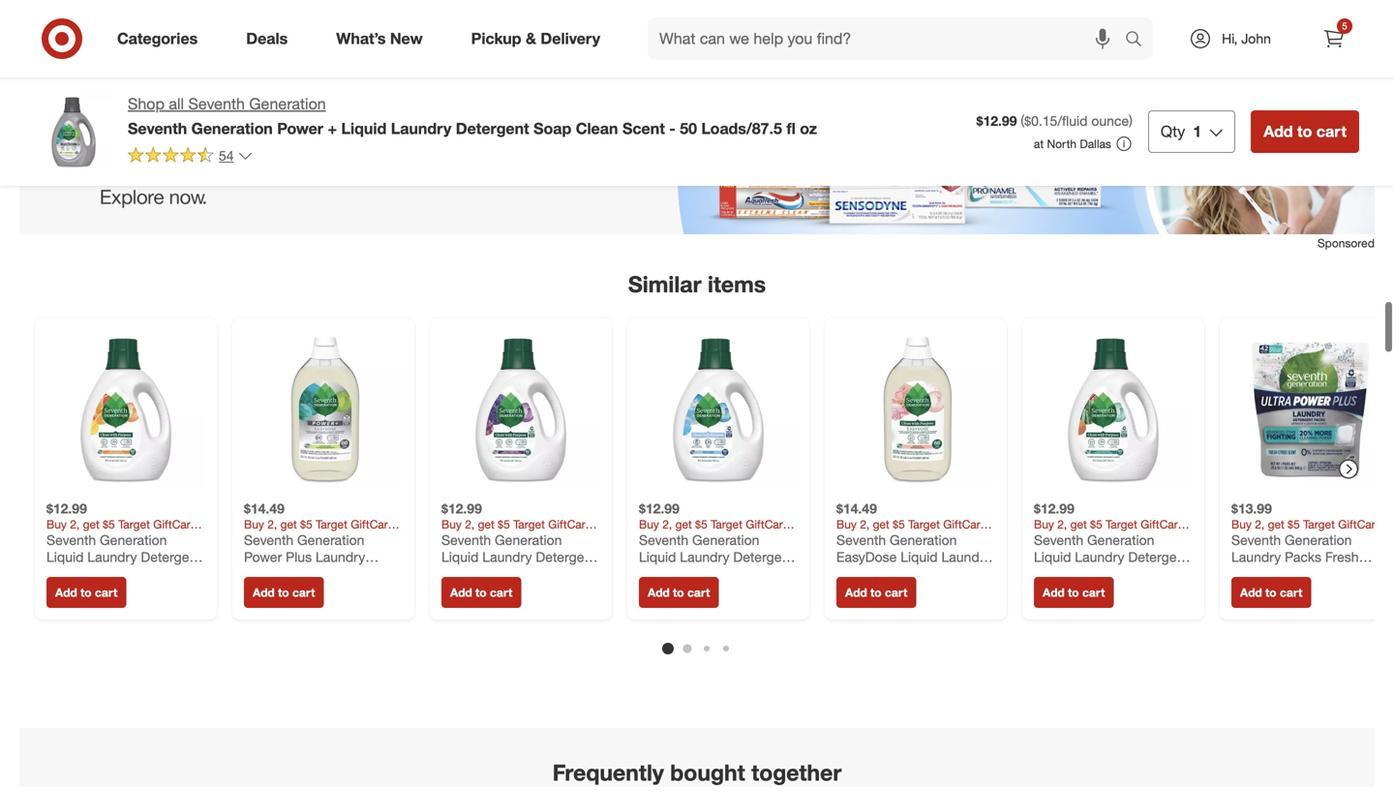 Task type: vqa. For each thing, say whether or not it's contained in the screenshot.
LOADS/87.5
yes



Task type: describe. For each thing, give the bounding box(es) containing it.
seventh inside the seventh generation liquid laundry detergent - free & clear - 90 fl oz
[[639, 532, 689, 548]]

to for seventh generation liquid laundry detergent - sage and cedar - 90 fl oz image
[[1068, 585, 1080, 600]]

clear
[[691, 565, 723, 582]]

oz inside the seventh generation liquid laundry detergent - free & clear - 90 fl oz
[[766, 565, 780, 582]]

image of seventh generation power + liquid laundry detergent soap clean scent - 50 loads/87.5 fl oz image
[[35, 93, 112, 170]]

seventh generation easydose liquid laundry detergent - rose - 23.1 fl oz image
[[837, 330, 996, 488]]

what's new
[[336, 29, 423, 48]]

seventh generation laundry packs fresh citrus - 42ct/29.6oz image
[[1232, 330, 1391, 488]]

fl inside the seventh generation liquid laundry detergent - free & clear - 90 fl oz
[[755, 565, 762, 582]]

add to cart button for the seventh generation power plus laundry detergent - clean scent - 23.1oz image at the left of page
[[244, 577, 324, 608]]

cart for seventh generation liquid laundry detergent - free & clear - 90 fl oz image
[[688, 585, 710, 600]]

seventh down shop
[[128, 119, 187, 138]]

What can we help you find? suggestions appear below search field
[[648, 17, 1130, 60]]

to for seventh generation liquid laundry detergent soap - fresh lavender scent - 90 fl oz image
[[476, 585, 487, 600]]

(
[[1021, 113, 1025, 129]]

john
[[1242, 30, 1272, 47]]

$14.49 link for add to cart button corresponding to seventh generation easydose liquid laundry detergent - rose - 23.1 fl oz image
[[837, 330, 996, 565]]

to for seventh generation liquid laundry detergent soap - fresh citrus scent - 60 loads - 90 fl oz image
[[80, 585, 92, 600]]

add to cart for the seventh generation laundry packs fresh citrus - 42ct/29.6oz 'image'
[[1241, 585, 1303, 600]]

what's new link
[[320, 17, 447, 60]]

seventh generation power plus laundry detergent - clean scent - 23.1oz image
[[244, 330, 403, 488]]

cart for the seventh generation laundry packs fresh citrus - 42ct/29.6oz 'image'
[[1280, 585, 1303, 600]]

$14.49 link for add to cart button for the seventh generation power plus laundry detergent - clean scent - 23.1oz image at the left of page
[[244, 330, 403, 565]]

at
[[1034, 137, 1044, 151]]

bought
[[670, 759, 746, 786]]

add to cart for seventh generation liquid laundry detergent soap - fresh lavender scent - 90 fl oz image
[[450, 585, 513, 600]]

add to cart button for seventh generation liquid laundry detergent - sage and cedar - 90 fl oz image
[[1034, 577, 1114, 608]]

search button
[[1117, 17, 1163, 64]]

add for seventh generation liquid laundry detergent - free & clear - 90 fl oz image
[[648, 585, 670, 600]]

shop all seventh generation seventh generation power + liquid laundry detergent soap clean scent - 50 loads/87.5 fl oz
[[128, 94, 818, 138]]

$14.49 for seventh generation easydose liquid laundry detergent - rose - 23.1 fl oz image
[[837, 500, 877, 517]]

- inside shop all seventh generation seventh generation power + liquid laundry detergent soap clean scent - 50 loads/87.5 fl oz
[[670, 119, 676, 138]]

sponsored
[[1318, 236, 1375, 250]]

together
[[752, 759, 842, 786]]

search
[[1117, 31, 1163, 50]]

fresh
[[1326, 548, 1359, 565]]

similar
[[629, 271, 702, 298]]

$14.49 for the seventh generation power plus laundry detergent - clean scent - 23.1oz image at the left of page
[[244, 500, 285, 517]]

add for seventh generation liquid laundry detergent - sage and cedar - 90 fl oz image
[[1043, 585, 1065, 600]]

advertisement region
[[19, 121, 1375, 235]]

clean
[[576, 119, 618, 138]]

$12.99 for seventh generation liquid laundry detergent - free & clear - 90 fl oz image
[[639, 500, 680, 517]]

loads/87.5
[[702, 119, 783, 138]]

laundry inside the seventh generation liquid laundry detergent - free & clear - 90 fl oz
[[680, 548, 730, 565]]

soap
[[534, 119, 572, 138]]

generation up power
[[249, 94, 326, 113]]

seventh generation liquid laundry detergent - sage and cedar - 90 fl oz image
[[1034, 330, 1193, 488]]

scent
[[623, 119, 665, 138]]

detergent inside shop all seventh generation seventh generation power + liquid laundry detergent soap clean scent - 50 loads/87.5 fl oz
[[456, 119, 530, 138]]

fl inside shop all seventh generation seventh generation power + liquid laundry detergent soap clean scent - 50 loads/87.5 fl oz
[[787, 119, 796, 138]]

& inside the seventh generation liquid laundry detergent - free & clear - 90 fl oz
[[679, 565, 688, 582]]

free
[[648, 565, 675, 582]]

new
[[390, 29, 423, 48]]

to for seventh generation easydose liquid laundry detergent - rose - 23.1 fl oz image
[[871, 585, 882, 600]]

what's
[[336, 29, 386, 48]]

similar items
[[629, 271, 766, 298]]

add for seventh generation liquid laundry detergent soap - fresh lavender scent - 90 fl oz image
[[450, 585, 472, 600]]

add to cart for seventh generation liquid laundry detergent - free & clear - 90 fl oz image
[[648, 585, 710, 600]]

all
[[169, 94, 184, 113]]

detergent inside the seventh generation liquid laundry detergent - free & clear - 90 fl oz
[[734, 548, 794, 565]]

add to cart for seventh generation easydose liquid laundry detergent - rose - 23.1 fl oz image
[[846, 585, 908, 600]]

add to cart button for seventh generation liquid laundry detergent - free & clear - 90 fl oz image
[[639, 577, 719, 608]]

1
[[1194, 122, 1202, 141]]

+
[[328, 119, 337, 138]]

seventh generation liquid laundry detergent - free & clear - 90 fl oz image
[[639, 330, 798, 488]]

$12.99 for seventh generation liquid laundry detergent soap - fresh lavender scent - 90 fl oz image
[[442, 500, 482, 517]]

add for seventh generation liquid laundry detergent soap - fresh citrus scent - 60 loads - 90 fl oz image
[[55, 585, 77, 600]]

add to cart button for seventh generation liquid laundry detergent soap - fresh lavender scent - 90 fl oz image
[[442, 577, 521, 608]]

seventh generation laundry packs fresh citrus - 42ct/29.6oz
[[1232, 532, 1359, 582]]

cart for seventh generation liquid laundry detergent soap - fresh lavender scent - 90 fl oz image
[[490, 585, 513, 600]]

generation up 54
[[191, 119, 273, 138]]



Task type: locate. For each thing, give the bounding box(es) containing it.
0 horizontal spatial liquid
[[341, 119, 387, 138]]

cart for seventh generation liquid laundry detergent soap - fresh citrus scent - 60 loads - 90 fl oz image
[[95, 585, 118, 600]]

- left 50
[[670, 119, 676, 138]]

add for the seventh generation power plus laundry detergent - clean scent - 23.1oz image at the left of page
[[253, 585, 275, 600]]

add to cart for seventh generation liquid laundry detergent soap - fresh citrus scent - 60 loads - 90 fl oz image
[[55, 585, 118, 600]]

laundry
[[391, 119, 452, 138], [680, 548, 730, 565], [1232, 548, 1282, 565]]

seventh
[[188, 94, 245, 113], [128, 119, 187, 138], [639, 532, 689, 548], [1232, 532, 1282, 548]]

laundry inside shop all seventh generation seventh generation power + liquid laundry detergent soap clean scent - 50 loads/87.5 fl oz
[[391, 119, 452, 138]]

$14.49 link
[[244, 330, 403, 565], [837, 330, 996, 565]]

/fluid
[[1058, 113, 1088, 129]]

54
[[219, 147, 234, 164]]

add to cart for seventh generation liquid laundry detergent - sage and cedar - 90 fl oz image
[[1043, 585, 1106, 600]]

seventh generation liquid laundry detergent soap - fresh citrus scent - 60 loads - 90 fl oz image
[[46, 330, 205, 488]]

0 horizontal spatial fl
[[755, 565, 762, 582]]

$12.99 ( $0.15 /fluid ounce )
[[977, 113, 1133, 129]]

seventh up free
[[639, 532, 689, 548]]

laundry left 90
[[680, 548, 730, 565]]

hi, john
[[1222, 30, 1272, 47]]

seventh inside "seventh generation laundry packs fresh citrus - 42ct/29.6oz"
[[1232, 532, 1282, 548]]

qty
[[1161, 122, 1186, 141]]

1 horizontal spatial detergent
[[734, 548, 794, 565]]

0 horizontal spatial $14.49
[[244, 500, 285, 517]]

0 horizontal spatial $12.99 link
[[46, 330, 205, 565]]

generation
[[249, 94, 326, 113], [191, 119, 273, 138], [693, 532, 760, 548], [1285, 532, 1353, 548]]

hi,
[[1222, 30, 1238, 47]]

0 vertical spatial oz
[[800, 119, 818, 138]]

oz right 90
[[766, 565, 780, 582]]

& right free
[[679, 565, 688, 582]]

5
[[1343, 20, 1348, 32]]

liquid inside the seventh generation liquid laundry detergent - free & clear - 90 fl oz
[[639, 548, 676, 565]]

1 horizontal spatial $14.49
[[837, 500, 877, 517]]

categories
[[117, 29, 198, 48]]

1 vertical spatial oz
[[766, 565, 780, 582]]

liquid
[[341, 119, 387, 138], [639, 548, 676, 565]]

qty 1
[[1161, 122, 1202, 141]]

1 $12.99 link from the left
[[46, 330, 205, 565]]

2 $14.49 from the left
[[837, 500, 877, 517]]

add to cart for the seventh generation power plus laundry detergent - clean scent - 23.1oz image at the left of page
[[253, 585, 315, 600]]

region containing similar items
[[19, 121, 1395, 787]]

$12.99
[[977, 113, 1018, 129], [46, 500, 87, 517], [442, 500, 482, 517], [639, 500, 680, 517], [1034, 500, 1075, 517]]

0 horizontal spatial &
[[526, 29, 537, 48]]

fl
[[787, 119, 796, 138], [755, 565, 762, 582]]

1 horizontal spatial laundry
[[680, 548, 730, 565]]

deals
[[246, 29, 288, 48]]

region
[[19, 121, 1395, 787]]

50
[[680, 119, 697, 138]]

delivery
[[541, 29, 601, 48]]

- left free
[[639, 565, 645, 582]]

frequently
[[553, 759, 664, 786]]

packs
[[1285, 548, 1322, 565]]

0 vertical spatial detergent
[[456, 119, 530, 138]]

1 horizontal spatial oz
[[800, 119, 818, 138]]

$12.99 for seventh generation liquid laundry detergent soap - fresh citrus scent - 60 loads - 90 fl oz image
[[46, 500, 87, 517]]

fl right 90
[[755, 565, 762, 582]]

power
[[277, 119, 324, 138]]

north
[[1048, 137, 1077, 151]]

0 vertical spatial &
[[526, 29, 537, 48]]

generation up 90
[[693, 532, 760, 548]]

- inside "seventh generation laundry packs fresh citrus - 42ct/29.6oz"
[[1272, 565, 1277, 582]]

$12.99 for seventh generation liquid laundry detergent - sage and cedar - 90 fl oz image
[[1034, 500, 1075, 517]]

$13.99
[[1232, 500, 1273, 517]]

citrus
[[1232, 565, 1268, 582]]

cart for seventh generation easydose liquid laundry detergent - rose - 23.1 fl oz image
[[885, 585, 908, 600]]

cart for the seventh generation power plus laundry detergent - clean scent - 23.1oz image at the left of page
[[292, 585, 315, 600]]

fl right the loads/87.5
[[787, 119, 796, 138]]

0 horizontal spatial $14.49 link
[[244, 330, 403, 565]]

1 horizontal spatial liquid
[[639, 548, 676, 565]]

1 vertical spatial fl
[[755, 565, 762, 582]]

$14.49
[[244, 500, 285, 517], [837, 500, 877, 517]]

2 horizontal spatial laundry
[[1232, 548, 1282, 565]]

categories link
[[101, 17, 222, 60]]

add for the seventh generation laundry packs fresh citrus - 42ct/29.6oz 'image'
[[1241, 585, 1263, 600]]

generation inside "seventh generation laundry packs fresh citrus - 42ct/29.6oz"
[[1285, 532, 1353, 548]]

- right citrus
[[1272, 565, 1277, 582]]

frequently bought together
[[553, 759, 842, 786]]

5 link
[[1313, 17, 1356, 60]]

detergent
[[456, 119, 530, 138], [734, 548, 794, 565]]

detergent left "soap" at top left
[[456, 119, 530, 138]]

$12.99 link for seventh generation liquid laundry detergent soap - fresh lavender scent - 90 fl oz image's add to cart button
[[442, 330, 601, 565]]

cart for seventh generation liquid laundry detergent - sage and cedar - 90 fl oz image
[[1083, 585, 1106, 600]]

liquid inside shop all seventh generation seventh generation power + liquid laundry detergent soap clean scent - 50 loads/87.5 fl oz
[[341, 119, 387, 138]]

$12.99 link for seventh generation liquid laundry detergent soap - fresh citrus scent - 60 loads - 90 fl oz image's add to cart button
[[46, 330, 205, 565]]

2 $12.99 link from the left
[[442, 330, 601, 565]]

oz inside shop all seventh generation seventh generation power + liquid laundry detergent soap clean scent - 50 loads/87.5 fl oz
[[800, 119, 818, 138]]

to for the seventh generation laundry packs fresh citrus - 42ct/29.6oz 'image'
[[1266, 585, 1277, 600]]

- left 90
[[727, 565, 732, 582]]

1 horizontal spatial $12.99 link
[[442, 330, 601, 565]]

generation inside the seventh generation liquid laundry detergent - free & clear - 90 fl oz
[[693, 532, 760, 548]]

3 $12.99 link from the left
[[1034, 330, 1193, 565]]

90
[[736, 565, 751, 582]]

laundry right +
[[391, 119, 452, 138]]

42ct/29.6oz
[[1281, 565, 1353, 582]]

$12.99 link for add to cart button associated with seventh generation liquid laundry detergent - sage and cedar - 90 fl oz image
[[1034, 330, 1193, 565]]

-
[[670, 119, 676, 138], [639, 565, 645, 582], [727, 565, 732, 582], [1272, 565, 1277, 582]]

1 vertical spatial detergent
[[734, 548, 794, 565]]

)
[[1130, 113, 1133, 129]]

&
[[526, 29, 537, 48], [679, 565, 688, 582]]

deals link
[[230, 17, 312, 60]]

generation up "42ct/29.6oz"
[[1285, 532, 1353, 548]]

detergent right clear
[[734, 548, 794, 565]]

1 horizontal spatial $14.49 link
[[837, 330, 996, 565]]

to for the seventh generation power plus laundry detergent - clean scent - 23.1oz image at the left of page
[[278, 585, 289, 600]]

at north dallas
[[1034, 137, 1112, 151]]

to
[[1298, 122, 1313, 141], [80, 585, 92, 600], [278, 585, 289, 600], [476, 585, 487, 600], [673, 585, 684, 600], [871, 585, 882, 600], [1068, 585, 1080, 600], [1266, 585, 1277, 600]]

liquid right +
[[341, 119, 387, 138]]

dallas
[[1080, 137, 1112, 151]]

liquid left clear
[[639, 548, 676, 565]]

$12.99 link
[[46, 330, 205, 565], [442, 330, 601, 565], [1034, 330, 1193, 565]]

seventh right all
[[188, 94, 245, 113]]

seventh generation liquid laundry detergent - free & clear - 90 fl oz
[[639, 532, 794, 582]]

pickup & delivery link
[[455, 17, 625, 60]]

2 horizontal spatial $12.99 link
[[1034, 330, 1193, 565]]

$0.15
[[1025, 113, 1058, 129]]

0 horizontal spatial oz
[[766, 565, 780, 582]]

laundry left packs in the right bottom of the page
[[1232, 548, 1282, 565]]

pickup & delivery
[[471, 29, 601, 48]]

add for seventh generation easydose liquid laundry detergent - rose - 23.1 fl oz image
[[846, 585, 868, 600]]

0 vertical spatial fl
[[787, 119, 796, 138]]

add
[[1264, 122, 1294, 141], [55, 585, 77, 600], [253, 585, 275, 600], [450, 585, 472, 600], [648, 585, 670, 600], [846, 585, 868, 600], [1043, 585, 1065, 600], [1241, 585, 1263, 600]]

1 $14.49 from the left
[[244, 500, 285, 517]]

1 vertical spatial liquid
[[639, 548, 676, 565]]

0 vertical spatial liquid
[[341, 119, 387, 138]]

0 horizontal spatial detergent
[[456, 119, 530, 138]]

2 $14.49 link from the left
[[837, 330, 996, 565]]

oz
[[800, 119, 818, 138], [766, 565, 780, 582]]

1 horizontal spatial fl
[[787, 119, 796, 138]]

seventh generation liquid laundry detergent soap - fresh lavender scent - 90 fl oz image
[[442, 330, 601, 488]]

laundry inside "seventh generation laundry packs fresh citrus - 42ct/29.6oz"
[[1232, 548, 1282, 565]]

& right the pickup
[[526, 29, 537, 48]]

add to cart button for the seventh generation laundry packs fresh citrus - 42ct/29.6oz 'image'
[[1232, 577, 1312, 608]]

pickup
[[471, 29, 522, 48]]

ounce
[[1092, 113, 1130, 129]]

add to cart
[[1264, 122, 1347, 141], [55, 585, 118, 600], [253, 585, 315, 600], [450, 585, 513, 600], [648, 585, 710, 600], [846, 585, 908, 600], [1043, 585, 1106, 600], [1241, 585, 1303, 600]]

add to cart button
[[1252, 110, 1360, 153], [46, 577, 126, 608], [244, 577, 324, 608], [442, 577, 521, 608], [639, 577, 719, 608], [837, 577, 917, 608], [1034, 577, 1114, 608], [1232, 577, 1312, 608]]

seventh down '$13.99'
[[1232, 532, 1282, 548]]

1 horizontal spatial &
[[679, 565, 688, 582]]

shop
[[128, 94, 165, 113]]

to for seventh generation liquid laundry detergent - free & clear - 90 fl oz image
[[673, 585, 684, 600]]

cart
[[1317, 122, 1347, 141], [95, 585, 118, 600], [292, 585, 315, 600], [490, 585, 513, 600], [688, 585, 710, 600], [885, 585, 908, 600], [1083, 585, 1106, 600], [1280, 585, 1303, 600]]

oz right the loads/87.5
[[800, 119, 818, 138]]

add to cart button for seventh generation easydose liquid laundry detergent - rose - 23.1 fl oz image
[[837, 577, 917, 608]]

1 vertical spatial &
[[679, 565, 688, 582]]

add to cart button for seventh generation liquid laundry detergent soap - fresh citrus scent - 60 loads - 90 fl oz image
[[46, 577, 126, 608]]

items
[[708, 271, 766, 298]]

0 horizontal spatial laundry
[[391, 119, 452, 138]]

1 $14.49 link from the left
[[244, 330, 403, 565]]

54 link
[[128, 146, 253, 168]]



